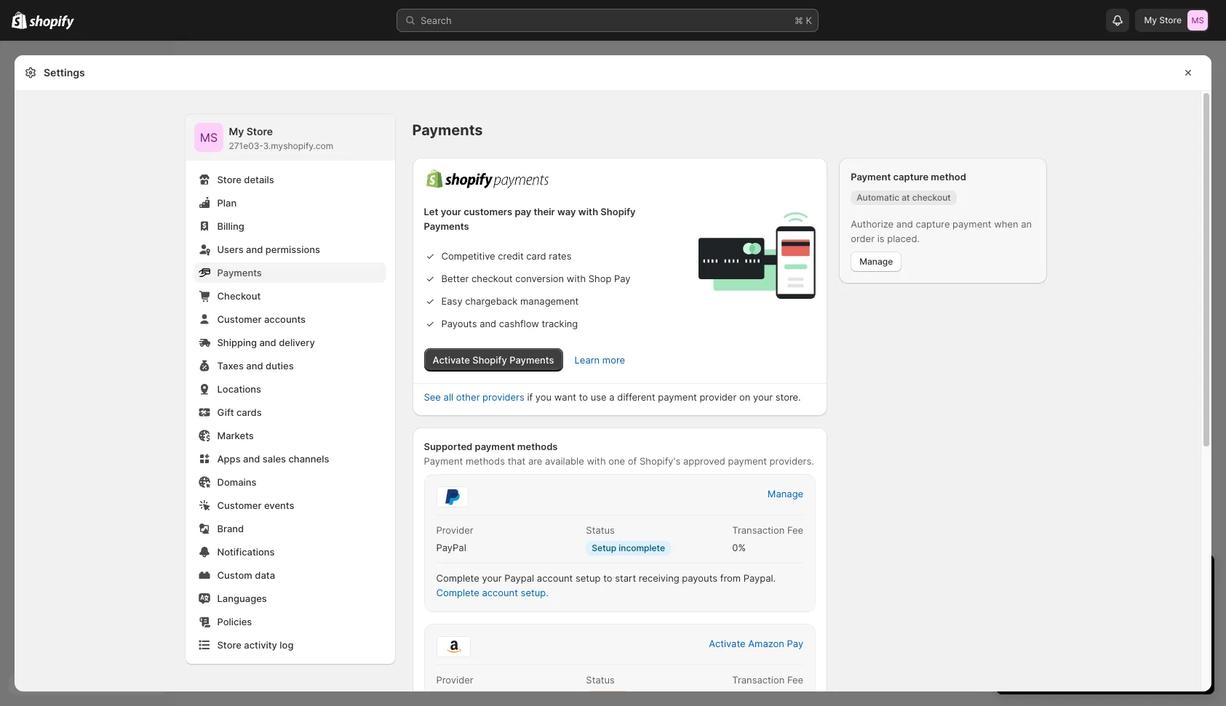 Task type: describe. For each thing, give the bounding box(es) containing it.
payment inside supported payment methods payment methods that are available with one of shopify's approved payment providers.
[[424, 456, 463, 467]]

shopify image
[[12, 12, 27, 29]]

amazon pay image
[[436, 637, 470, 658]]

payouts
[[682, 573, 718, 584]]

locations
[[217, 383, 261, 395]]

shopify inside let your customers pay their way with shopify payments
[[601, 206, 636, 218]]

you
[[535, 391, 552, 403]]

a
[[609, 391, 615, 403]]

providers
[[483, 391, 524, 403]]

see
[[424, 391, 441, 403]]

payment right approved
[[728, 456, 767, 467]]

0 horizontal spatial methods
[[466, 456, 505, 467]]

store inside my store 271e03-3.myshopify.com
[[246, 125, 273, 138]]

manage button
[[851, 252, 902, 272]]

customer for customer events
[[217, 500, 262, 512]]

notifications link
[[194, 542, 386, 562]]

billing link
[[194, 216, 386, 236]]

if
[[527, 391, 533, 403]]

2 horizontal spatial your
[[753, 391, 773, 403]]

gift
[[217, 407, 234, 418]]

transaction for amazon pay 'image'
[[732, 675, 785, 686]]

authorize and capture payment when an order is placed.
[[851, 218, 1032, 244]]

0 horizontal spatial to
[[579, 391, 588, 403]]

method
[[931, 171, 966, 183]]

payments inside let your customers pay their way with shopify payments
[[424, 220, 469, 232]]

manage link
[[759, 484, 812, 504]]

1 vertical spatial checkout
[[472, 273, 513, 285]]

customer accounts link
[[194, 309, 386, 330]]

shop
[[588, 273, 612, 285]]

shipping and delivery link
[[194, 333, 386, 353]]

customer events
[[217, 500, 294, 512]]

and for cashflow
[[480, 318, 496, 330]]

better checkout conversion with shop pay
[[441, 273, 631, 285]]

payments inside button
[[510, 354, 554, 366]]

better
[[441, 273, 469, 285]]

apps
[[217, 453, 241, 465]]

shipping and delivery
[[217, 337, 315, 349]]

payouts and cashflow tracking
[[441, 318, 578, 330]]

sales
[[263, 453, 286, 465]]

shop settings menu element
[[185, 114, 395, 664]]

fee for amazon pay 'image'
[[787, 675, 803, 686]]

1 horizontal spatial payment
[[851, 171, 891, 183]]

at
[[902, 192, 910, 203]]

payouts
[[441, 318, 477, 330]]

paypal
[[436, 542, 466, 554]]

1 vertical spatial with
[[567, 273, 586, 285]]

languages
[[217, 593, 267, 605]]

with inside supported payment methods payment methods that are available with one of shopify's approved payment providers.
[[587, 456, 606, 467]]

available
[[545, 456, 584, 467]]

are
[[528, 456, 542, 467]]

plan link
[[194, 193, 386, 213]]

my store
[[1144, 15, 1182, 25]]

brand
[[217, 523, 244, 535]]

fee for paypal express icon
[[787, 525, 803, 536]]

one
[[608, 456, 625, 467]]

payment capture method
[[851, 171, 966, 183]]

and for delivery
[[259, 337, 276, 349]]

permissions
[[265, 244, 320, 255]]

shopify's
[[640, 456, 681, 467]]

rates
[[549, 250, 572, 262]]

billing
[[217, 220, 244, 232]]

setup.
[[521, 587, 548, 599]]

your for let your customers pay their way with shopify payments
[[441, 206, 461, 218]]

receiving
[[639, 573, 679, 584]]

your for complete your paypal account setup to start receiving payouts from paypal. complete account setup.
[[482, 573, 502, 584]]

learn more
[[575, 354, 625, 366]]

complete your paypal account setup to start receiving payouts from paypal. complete account setup.
[[436, 573, 776, 599]]

0% for paypal express icon
[[732, 542, 746, 554]]

store details link
[[194, 170, 386, 190]]

capture inside authorize and capture payment when an order is placed.
[[916, 218, 950, 230]]

all
[[444, 391, 453, 403]]

0% for amazon pay 'image'
[[732, 692, 746, 704]]

automatic at checkout
[[857, 192, 951, 203]]

1 horizontal spatial account
[[537, 573, 573, 584]]

an
[[1021, 218, 1032, 230]]

conversion
[[515, 273, 564, 285]]

policies link
[[194, 612, 386, 632]]

settings dialog
[[15, 55, 1212, 707]]

ms button
[[194, 123, 223, 152]]

easy chargeback management
[[441, 295, 579, 307]]

see all other providers if you want to use a different payment provider on your store.
[[424, 391, 801, 403]]

their
[[534, 206, 555, 218]]

paypal.
[[743, 573, 776, 584]]

see all other providers link
[[424, 391, 524, 403]]

apps and sales channels
[[217, 453, 329, 465]]

payment left provider
[[658, 391, 697, 403]]

shopify inside button
[[472, 354, 507, 366]]

languages link
[[194, 589, 386, 609]]

0 vertical spatial my store image
[[1188, 10, 1208, 31]]

payments link
[[194, 263, 386, 283]]

activate shopify payments button
[[424, 349, 563, 372]]

activate for activate shopify payments
[[433, 354, 470, 366]]

provider for provider
[[436, 675, 473, 686]]

when
[[994, 218, 1018, 230]]

other
[[456, 391, 480, 403]]

1 complete from the top
[[436, 573, 479, 584]]

taxes
[[217, 360, 244, 372]]

taxes and duties
[[217, 360, 294, 372]]

customers
[[464, 206, 512, 218]]

pay inside button
[[787, 638, 803, 650]]

and for sales
[[243, 453, 260, 465]]

settings
[[44, 66, 85, 79]]

competitive
[[441, 250, 495, 262]]

shopify payments image
[[424, 170, 550, 189]]

⌘ k
[[795, 15, 812, 26]]

store details
[[217, 174, 274, 186]]

gift cards link
[[194, 402, 386, 423]]

gift cards
[[217, 407, 262, 418]]

manage for manage link on the bottom
[[768, 488, 803, 500]]

amazon
[[748, 638, 784, 650]]

transaction for paypal express icon
[[732, 525, 785, 536]]



Task type: vqa. For each thing, say whether or not it's contained in the screenshot.
THE PHONE NUMBER on the bottom of the page
no



Task type: locate. For each thing, give the bounding box(es) containing it.
fee down activate amazon pay button
[[787, 675, 803, 686]]

my store image left the 271e03-
[[194, 123, 223, 152]]

0 vertical spatial my
[[1144, 15, 1157, 25]]

0 horizontal spatial your
[[441, 206, 461, 218]]

activate left amazon
[[709, 638, 746, 650]]

supported payment methods payment methods that are available with one of shopify's approved payment providers.
[[424, 441, 814, 467]]

activate
[[433, 354, 470, 366], [709, 638, 746, 650]]

customer down checkout
[[217, 314, 262, 325]]

details
[[244, 174, 274, 186]]

activate shopify payments
[[433, 354, 554, 366]]

0 vertical spatial with
[[578, 206, 598, 218]]

1 vertical spatial transaction fee 0%
[[732, 675, 803, 704]]

markets link
[[194, 426, 386, 446]]

shopify
[[601, 206, 636, 218], [472, 354, 507, 366]]

your inside the complete your paypal account setup to start receiving payouts from paypal. complete account setup.
[[482, 573, 502, 584]]

setup
[[592, 543, 616, 554]]

1 vertical spatial my store image
[[194, 123, 223, 152]]

want
[[554, 391, 576, 403]]

methods left that
[[466, 456, 505, 467]]

payment down supported
[[424, 456, 463, 467]]

payment left when
[[953, 218, 991, 230]]

status
[[586, 525, 615, 536], [586, 675, 615, 686]]

1 vertical spatial complete
[[436, 587, 479, 599]]

2 status from the top
[[586, 675, 615, 686]]

1 0% from the top
[[732, 542, 746, 554]]

policies
[[217, 616, 252, 628]]

271e03-
[[229, 140, 263, 151]]

payments inside the shop settings menu element
[[217, 267, 262, 279]]

capture
[[893, 171, 929, 183], [916, 218, 950, 230]]

1 vertical spatial your
[[753, 391, 773, 403]]

transaction fee 0% for amazon pay 'image'
[[732, 675, 803, 704]]

manage inside button
[[859, 256, 893, 267]]

1 horizontal spatial my store image
[[1188, 10, 1208, 31]]

to
[[579, 391, 588, 403], [603, 573, 612, 584]]

payment up automatic
[[851, 171, 891, 183]]

activate for activate amazon pay
[[709, 638, 746, 650]]

and for duties
[[246, 360, 263, 372]]

1 vertical spatial to
[[603, 573, 612, 584]]

markets
[[217, 430, 254, 442]]

provider up paypal
[[436, 525, 473, 536]]

store activity log link
[[194, 635, 386, 656]]

my store image inside the shop settings menu element
[[194, 123, 223, 152]]

1 vertical spatial my
[[229, 125, 244, 138]]

and down customer accounts
[[259, 337, 276, 349]]

2 fee from the top
[[787, 675, 803, 686]]

1 vertical spatial account
[[482, 587, 518, 599]]

start
[[615, 573, 636, 584]]

2 vertical spatial your
[[482, 573, 502, 584]]

tracking
[[542, 318, 578, 330]]

0 vertical spatial checkout
[[912, 192, 951, 203]]

setup
[[576, 573, 601, 584]]

channels
[[288, 453, 329, 465]]

0 vertical spatial to
[[579, 391, 588, 403]]

fee down manage link on the bottom
[[787, 525, 803, 536]]

dialog
[[1217, 55, 1226, 692]]

customer for customer accounts
[[217, 314, 262, 325]]

my for my store
[[1144, 15, 1157, 25]]

your
[[441, 206, 461, 218], [753, 391, 773, 403], [482, 573, 502, 584]]

of
[[628, 456, 637, 467]]

checkout right the at
[[912, 192, 951, 203]]

your inside let your customers pay their way with shopify payments
[[441, 206, 461, 218]]

0 vertical spatial capture
[[893, 171, 929, 183]]

shopify image
[[29, 15, 74, 30]]

your left the paypal at the bottom left
[[482, 573, 502, 584]]

automatic
[[857, 192, 899, 203]]

manage down is
[[859, 256, 893, 267]]

1 transaction from the top
[[732, 525, 785, 536]]

1 vertical spatial shopify
[[472, 354, 507, 366]]

card
[[526, 250, 546, 262]]

0% down activate amazon pay
[[732, 692, 746, 704]]

0 vertical spatial fee
[[787, 525, 803, 536]]

and right apps
[[243, 453, 260, 465]]

2 transaction fee 0% from the top
[[732, 675, 803, 704]]

plan
[[217, 197, 237, 209]]

shopify up providers
[[472, 354, 507, 366]]

0 horizontal spatial shopify
[[472, 354, 507, 366]]

account up "setup."
[[537, 573, 573, 584]]

and inside taxes and duties link
[[246, 360, 263, 372]]

⌘
[[795, 15, 803, 26]]

users and permissions
[[217, 244, 320, 255]]

0 horizontal spatial account
[[482, 587, 518, 599]]

shopify right way
[[601, 206, 636, 218]]

payments up the if
[[510, 354, 554, 366]]

store.
[[775, 391, 801, 403]]

account down the paypal at the bottom left
[[482, 587, 518, 599]]

payments down let
[[424, 220, 469, 232]]

to inside the complete your paypal account setup to start receiving payouts from paypal. complete account setup.
[[603, 573, 612, 584]]

1 vertical spatial 0%
[[732, 692, 746, 704]]

0 horizontal spatial activate
[[433, 354, 470, 366]]

1 vertical spatial capture
[[916, 218, 950, 230]]

let
[[424, 206, 438, 218]]

chargeback
[[465, 295, 518, 307]]

activity
[[244, 640, 277, 651]]

customer down domains
[[217, 500, 262, 512]]

with right way
[[578, 206, 598, 218]]

status inside status setup incomplete
[[586, 525, 615, 536]]

0 horizontal spatial my
[[229, 125, 244, 138]]

0 vertical spatial customer
[[217, 314, 262, 325]]

0 vertical spatial payment
[[851, 171, 891, 183]]

to left use at the left bottom of the page
[[579, 391, 588, 403]]

delivery
[[279, 337, 315, 349]]

authorize
[[851, 218, 894, 230]]

and for permissions
[[246, 244, 263, 255]]

placed.
[[887, 233, 920, 244]]

payments up checkout
[[217, 267, 262, 279]]

payment
[[851, 171, 891, 183], [424, 456, 463, 467]]

0 horizontal spatial pay
[[614, 273, 631, 285]]

1 horizontal spatial pay
[[787, 638, 803, 650]]

management
[[520, 295, 579, 307]]

1 horizontal spatial shopify
[[601, 206, 636, 218]]

and for capture
[[896, 218, 913, 230]]

to left start
[[603, 573, 612, 584]]

0 vertical spatial pay
[[614, 273, 631, 285]]

2 0% from the top
[[732, 692, 746, 704]]

manage for manage button
[[859, 256, 893, 267]]

checkout
[[217, 290, 261, 302]]

transaction fee 0% up paypal.
[[732, 525, 803, 554]]

0 horizontal spatial checkout
[[472, 273, 513, 285]]

from
[[720, 573, 741, 584]]

1 horizontal spatial checkout
[[912, 192, 951, 203]]

0%
[[732, 542, 746, 554], [732, 692, 746, 704]]

checkout
[[912, 192, 951, 203], [472, 273, 513, 285]]

1 horizontal spatial my
[[1144, 15, 1157, 25]]

cards
[[236, 407, 262, 418]]

more
[[602, 354, 625, 366]]

1 transaction fee 0% from the top
[[732, 525, 803, 554]]

1 customer from the top
[[217, 314, 262, 325]]

transaction down activate amazon pay
[[732, 675, 785, 686]]

status for status
[[586, 675, 615, 686]]

manage
[[859, 256, 893, 267], [768, 488, 803, 500]]

activate up all
[[433, 354, 470, 366]]

that
[[508, 456, 526, 467]]

activate amazon pay button
[[700, 634, 812, 654]]

and up placed.
[[896, 218, 913, 230]]

apps and sales channels link
[[194, 449, 386, 469]]

manage down providers. in the bottom right of the page
[[768, 488, 803, 500]]

methods
[[517, 441, 558, 453], [466, 456, 505, 467]]

your right on
[[753, 391, 773, 403]]

1 status from the top
[[586, 525, 615, 536]]

events
[[264, 500, 294, 512]]

transaction fee 0%
[[732, 525, 803, 554], [732, 675, 803, 704]]

1 vertical spatial customer
[[217, 500, 262, 512]]

1 provider from the top
[[436, 525, 473, 536]]

customer inside "link"
[[217, 314, 262, 325]]

domains
[[217, 477, 257, 488]]

payment inside authorize and capture payment when an order is placed.
[[953, 218, 991, 230]]

custom data
[[217, 570, 275, 581]]

2 vertical spatial with
[[587, 456, 606, 467]]

transaction down manage link on the bottom
[[732, 525, 785, 536]]

0 vertical spatial provider
[[436, 525, 473, 536]]

payments up shopify payments 'image'
[[412, 122, 483, 139]]

1 fee from the top
[[787, 525, 803, 536]]

0 vertical spatial transaction
[[732, 525, 785, 536]]

complete
[[436, 573, 479, 584], [436, 587, 479, 599]]

methods up are
[[517, 441, 558, 453]]

0 horizontal spatial payment
[[424, 456, 463, 467]]

1 vertical spatial pay
[[787, 638, 803, 650]]

with left shop
[[567, 273, 586, 285]]

1 vertical spatial provider
[[436, 675, 473, 686]]

shipping
[[217, 337, 257, 349]]

paypal express image
[[436, 487, 468, 508]]

supported
[[424, 441, 472, 453]]

3 days left in your trial element
[[996, 593, 1214, 695]]

pay
[[515, 206, 531, 218]]

users
[[217, 244, 244, 255]]

0 vertical spatial account
[[537, 573, 573, 584]]

1 vertical spatial status
[[586, 675, 615, 686]]

account
[[537, 573, 573, 584], [482, 587, 518, 599]]

pay right amazon
[[787, 638, 803, 650]]

and down 'chargeback' on the top left
[[480, 318, 496, 330]]

1 vertical spatial payment
[[424, 456, 463, 467]]

0% up the from
[[732, 542, 746, 554]]

0 vertical spatial methods
[[517, 441, 558, 453]]

0 vertical spatial activate
[[433, 354, 470, 366]]

1 vertical spatial fee
[[787, 675, 803, 686]]

with inside let your customers pay their way with shopify payments
[[578, 206, 598, 218]]

and inside the users and permissions link
[[246, 244, 263, 255]]

2 complete from the top
[[436, 587, 479, 599]]

0 horizontal spatial manage
[[768, 488, 803, 500]]

your right let
[[441, 206, 461, 218]]

1 horizontal spatial to
[[603, 573, 612, 584]]

1 vertical spatial activate
[[709, 638, 746, 650]]

with left one
[[587, 456, 606, 467]]

accounts
[[264, 314, 306, 325]]

0 vertical spatial shopify
[[601, 206, 636, 218]]

capture up the at
[[893, 171, 929, 183]]

1 horizontal spatial activate
[[709, 638, 746, 650]]

0 vertical spatial 0%
[[732, 542, 746, 554]]

my for my store 271e03-3.myshopify.com
[[229, 125, 244, 138]]

1 horizontal spatial methods
[[517, 441, 558, 453]]

use
[[591, 391, 607, 403]]

provider down amazon pay 'image'
[[436, 675, 473, 686]]

and right taxes
[[246, 360, 263, 372]]

pay right shop
[[614, 273, 631, 285]]

custom
[[217, 570, 252, 581]]

and inside shipping and delivery link
[[259, 337, 276, 349]]

my inside my store 271e03-3.myshopify.com
[[229, 125, 244, 138]]

and right users
[[246, 244, 263, 255]]

1 vertical spatial transaction
[[732, 675, 785, 686]]

my store image right my store
[[1188, 10, 1208, 31]]

0 vertical spatial transaction fee 0%
[[732, 525, 803, 554]]

0 vertical spatial status
[[586, 525, 615, 536]]

0 vertical spatial your
[[441, 206, 461, 218]]

store activity log
[[217, 640, 294, 651]]

2 provider from the top
[[436, 675, 473, 686]]

0 horizontal spatial my store image
[[194, 123, 223, 152]]

status setup incomplete
[[586, 525, 665, 554]]

transaction fee 0% down amazon
[[732, 675, 803, 704]]

notifications
[[217, 546, 275, 558]]

with
[[578, 206, 598, 218], [567, 273, 586, 285], [587, 456, 606, 467]]

payment up that
[[475, 441, 515, 453]]

and inside apps and sales channels link
[[243, 453, 260, 465]]

1 vertical spatial manage
[[768, 488, 803, 500]]

1 vertical spatial methods
[[466, 456, 505, 467]]

0 vertical spatial manage
[[859, 256, 893, 267]]

data
[[255, 570, 275, 581]]

checkout up 'chargeback' on the top left
[[472, 273, 513, 285]]

learn more link
[[575, 354, 625, 366]]

transaction fee 0% for paypal express icon
[[732, 525, 803, 554]]

customer accounts
[[217, 314, 306, 325]]

1 horizontal spatial manage
[[859, 256, 893, 267]]

provider for provider paypal
[[436, 525, 473, 536]]

status for status setup incomplete
[[586, 525, 615, 536]]

capture up placed.
[[916, 218, 950, 230]]

my store image
[[1188, 10, 1208, 31], [194, 123, 223, 152]]

fee
[[787, 525, 803, 536], [787, 675, 803, 686]]

locations link
[[194, 379, 386, 399]]

my
[[1144, 15, 1157, 25], [229, 125, 244, 138]]

1 horizontal spatial your
[[482, 573, 502, 584]]

2 transaction from the top
[[732, 675, 785, 686]]

2 customer from the top
[[217, 500, 262, 512]]

duties
[[266, 360, 294, 372]]

0 vertical spatial complete
[[436, 573, 479, 584]]

and inside authorize and capture payment when an order is placed.
[[896, 218, 913, 230]]

provider
[[700, 391, 737, 403]]

approved
[[683, 456, 725, 467]]



